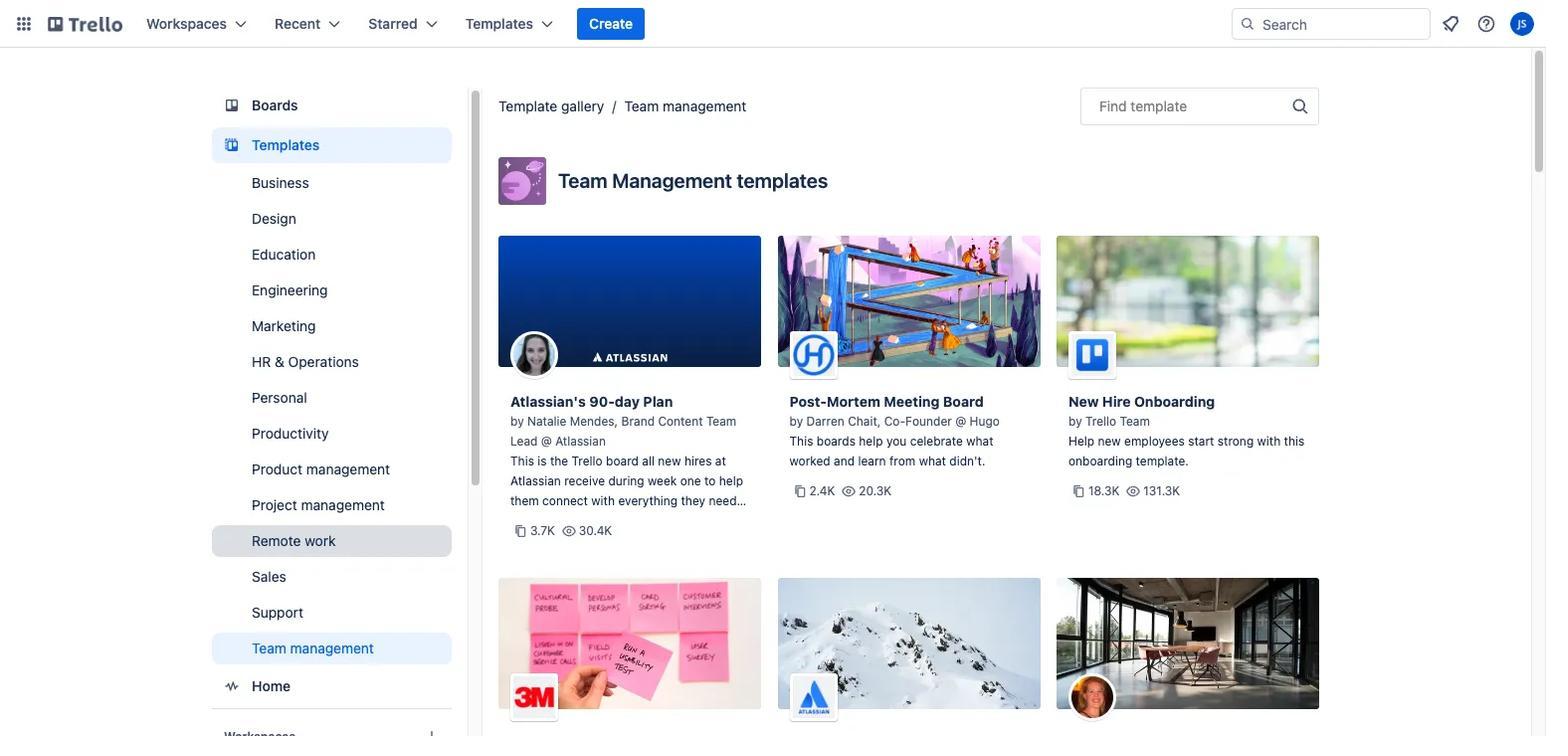Task type: vqa. For each thing, say whether or not it's contained in the screenshot.


Task type: locate. For each thing, give the bounding box(es) containing it.
0 vertical spatial templates
[[465, 15, 533, 32]]

new
[[1069, 393, 1099, 410]]

team inside new hire onboarding by trello team help new employees start strong with this onboarding template.
[[1120, 414, 1150, 429]]

personal
[[252, 389, 307, 406]]

new inside new hire onboarding by trello team help new employees start strong with this onboarding template.
[[1098, 434, 1121, 449]]

new
[[1098, 434, 1121, 449], [658, 454, 681, 469]]

trello down hire
[[1086, 414, 1117, 429]]

18.3k
[[1089, 484, 1120, 499]]

and
[[834, 454, 855, 469]]

new up onboarding
[[1098, 434, 1121, 449]]

team management link up team management templates
[[624, 98, 747, 114]]

templates up template
[[465, 15, 533, 32]]

business
[[252, 174, 309, 191]]

0 horizontal spatial trello
[[572, 454, 603, 469]]

support
[[252, 604, 303, 621]]

0 vertical spatial @
[[956, 414, 966, 429]]

2 by from the left
[[790, 414, 803, 429]]

what down celebrate
[[919, 454, 946, 469]]

celebrate
[[910, 434, 963, 449]]

1 vertical spatial @
[[541, 434, 552, 449]]

0 vertical spatial team management
[[624, 98, 747, 114]]

atlassian down the mendes,
[[555, 434, 606, 449]]

0 horizontal spatial this
[[511, 454, 534, 469]]

1 horizontal spatial team management link
[[624, 98, 747, 114]]

Search field
[[1256, 9, 1430, 39]]

co-
[[884, 414, 906, 429]]

here.
[[606, 513, 635, 528]]

90-
[[590, 393, 615, 410]]

by up 'lead'
[[511, 414, 524, 429]]

team down hire
[[1120, 414, 1150, 429]]

employees
[[1125, 434, 1185, 449]]

atlassian's
[[511, 393, 586, 410]]

plan
[[643, 393, 673, 410]]

team management templates
[[558, 169, 828, 192]]

post-
[[790, 393, 827, 410]]

this
[[790, 434, 813, 449], [511, 454, 534, 469]]

new up week at left bottom
[[658, 454, 681, 469]]

1 horizontal spatial help
[[859, 434, 883, 449]]

by
[[511, 414, 524, 429], [790, 414, 803, 429], [1069, 414, 1082, 429]]

templates up business
[[252, 136, 320, 153]]

by inside atlassian's 90-day plan by natalie mendes, brand content team lead @ atlassian this is the trello board all new hires at atlassian receive during week one to help them connect with everything they need to be successful here.
[[511, 414, 524, 429]]

by down post- on the bottom of the page
[[790, 414, 803, 429]]

0 vertical spatial this
[[790, 434, 813, 449]]

recent
[[275, 15, 321, 32]]

0 vertical spatial help
[[859, 434, 883, 449]]

help
[[1069, 434, 1095, 449]]

this
[[1284, 434, 1305, 449]]

templates inside "popup button"
[[465, 15, 533, 32]]

0 horizontal spatial by
[[511, 414, 524, 429]]

is
[[538, 454, 547, 469]]

0 horizontal spatial with
[[591, 494, 615, 509]]

1 vertical spatial new
[[658, 454, 681, 469]]

week
[[648, 474, 677, 489]]

to left be
[[511, 513, 522, 528]]

engineering
[[252, 282, 328, 299]]

1 vertical spatial help
[[719, 474, 743, 489]]

marketing link
[[212, 310, 452, 342]]

home link
[[212, 669, 452, 705]]

team right gallery on the top left of the page
[[624, 98, 659, 114]]

by inside new hire onboarding by trello team help new employees start strong with this onboarding template.
[[1069, 414, 1082, 429]]

trello
[[1086, 414, 1117, 429], [572, 454, 603, 469]]

this up worked
[[790, 434, 813, 449]]

this inside atlassian's 90-day plan by natalie mendes, brand content team lead @ atlassian this is the trello board all new hires at atlassian receive during week one to help them connect with everything they need to be successful here.
[[511, 454, 534, 469]]

atlassian's 90-day plan by natalie mendes, brand content team lead @ atlassian this is the trello board all new hires at atlassian receive during week one to help them connect with everything they need to be successful here.
[[511, 393, 743, 528]]

find template
[[1100, 98, 1187, 114]]

0 horizontal spatial new
[[658, 454, 681, 469]]

team management up team management templates
[[624, 98, 747, 114]]

all
[[642, 454, 655, 469]]

by up help at the right bottom
[[1069, 414, 1082, 429]]

1 vertical spatial trello
[[572, 454, 603, 469]]

team right team management icon at the left top of the page
[[558, 169, 608, 192]]

0 vertical spatial what
[[966, 434, 994, 449]]

1 vertical spatial with
[[591, 494, 615, 509]]

20.3k
[[859, 484, 892, 499]]

hugo
[[970, 414, 1000, 429]]

with inside atlassian's 90-day plan by natalie mendes, brand content team lead @ atlassian this is the trello board all new hires at atlassian receive during week one to help them connect with everything they need to be successful here.
[[591, 494, 615, 509]]

atlassian down the is
[[511, 474, 561, 489]]

1 horizontal spatial by
[[790, 414, 803, 429]]

1 by from the left
[[511, 414, 524, 429]]

team
[[624, 98, 659, 114], [558, 169, 608, 192], [706, 414, 737, 429], [1120, 414, 1150, 429], [252, 640, 286, 657]]

darren
[[807, 414, 845, 429]]

at
[[715, 454, 726, 469]]

1 horizontal spatial this
[[790, 434, 813, 449]]

by for atlassian's
[[511, 414, 524, 429]]

mortem
[[827, 393, 881, 410]]

to right the "one"
[[705, 474, 716, 489]]

1 vertical spatial what
[[919, 454, 946, 469]]

team inside atlassian's 90-day plan by natalie mendes, brand content team lead @ atlassian this is the trello board all new hires at atlassian receive during week one to help them connect with everything they need to be successful here.
[[706, 414, 737, 429]]

1 vertical spatial team management
[[252, 640, 374, 657]]

management
[[663, 98, 747, 114], [306, 461, 390, 478], [301, 497, 385, 513], [290, 640, 374, 657]]

1 horizontal spatial @
[[956, 414, 966, 429]]

they
[[681, 494, 706, 509]]

product management
[[252, 461, 390, 478]]

sales link
[[212, 561, 452, 593]]

what down hugo
[[966, 434, 994, 449]]

the
[[550, 454, 568, 469]]

&
[[275, 353, 284, 370]]

template gallery
[[499, 98, 604, 114]]

1 horizontal spatial templates
[[465, 15, 533, 32]]

@ down natalie
[[541, 434, 552, 449]]

1 horizontal spatial new
[[1098, 434, 1121, 449]]

help up need
[[719, 474, 743, 489]]

education
[[252, 246, 316, 263]]

day
[[615, 393, 640, 410]]

0 vertical spatial with
[[1257, 434, 1281, 449]]

need
[[709, 494, 737, 509]]

this left the is
[[511, 454, 534, 469]]

gallery
[[561, 98, 604, 114]]

hr & operations
[[252, 353, 359, 370]]

you
[[887, 434, 907, 449]]

board image
[[220, 94, 244, 117]]

@ inside atlassian's 90-day plan by natalie mendes, brand content team lead @ atlassian this is the trello board all new hires at atlassian receive during week one to help them connect with everything they need to be successful here.
[[541, 434, 552, 449]]

team up at
[[706, 414, 737, 429]]

by inside post-mortem meeting board by darren chait, co-founder @ hugo this boards help you celebrate what worked and learn from what didn't.
[[790, 414, 803, 429]]

template board image
[[220, 133, 244, 157]]

boards
[[252, 97, 298, 113]]

product management link
[[212, 454, 452, 486]]

templates
[[465, 15, 533, 32], [252, 136, 320, 153]]

0 vertical spatial to
[[705, 474, 716, 489]]

1 vertical spatial this
[[511, 454, 534, 469]]

1 horizontal spatial with
[[1257, 434, 1281, 449]]

during
[[608, 474, 645, 489]]

help inside atlassian's 90-day plan by natalie mendes, brand content team lead @ atlassian this is the trello board all new hires at atlassian receive during week one to help them connect with everything they need to be successful here.
[[719, 474, 743, 489]]

0 horizontal spatial help
[[719, 474, 743, 489]]

project management link
[[212, 490, 452, 521]]

meeting
[[884, 393, 940, 410]]

trello up the receive
[[572, 454, 603, 469]]

work
[[305, 532, 336, 549]]

0 horizontal spatial what
[[919, 454, 946, 469]]

3 by from the left
[[1069, 414, 1082, 429]]

1 horizontal spatial to
[[705, 474, 716, 489]]

starred button
[[357, 8, 450, 40]]

1 vertical spatial templates
[[252, 136, 320, 153]]

0 vertical spatial team management link
[[624, 98, 747, 114]]

them
[[511, 494, 539, 509]]

remote work
[[252, 532, 336, 549]]

with up here.
[[591, 494, 615, 509]]

with left this
[[1257, 434, 1281, 449]]

help up learn
[[859, 434, 883, 449]]

help inside post-mortem meeting board by darren chait, co-founder @ hugo this boards help you celebrate what worked and learn from what didn't.
[[859, 434, 883, 449]]

hire
[[1102, 393, 1131, 410]]

operations
[[288, 353, 359, 370]]

team management link
[[624, 98, 747, 114], [212, 633, 452, 665]]

0 horizontal spatial @
[[541, 434, 552, 449]]

1 vertical spatial to
[[511, 513, 522, 528]]

0 vertical spatial new
[[1098, 434, 1121, 449]]

atlassian image
[[790, 674, 837, 721]]

team management down support link
[[252, 640, 374, 657]]

trello inside atlassian's 90-day plan by natalie mendes, brand content team lead @ atlassian this is the trello board all new hires at atlassian receive during week one to help them connect with everything they need to be successful here.
[[572, 454, 603, 469]]

2 horizontal spatial by
[[1069, 414, 1082, 429]]

post-mortem meeting board by darren chait, co-founder @ hugo this boards help you celebrate what worked and learn from what didn't.
[[790, 393, 1000, 469]]

workspaces button
[[134, 8, 259, 40]]

didn't.
[[950, 454, 986, 469]]

team management
[[624, 98, 747, 114], [252, 640, 374, 657]]

1 horizontal spatial team management
[[624, 98, 747, 114]]

help
[[859, 434, 883, 449], [719, 474, 743, 489]]

team management link down support link
[[212, 633, 452, 665]]

engineering link
[[212, 275, 452, 307]]

1 horizontal spatial trello
[[1086, 414, 1117, 429]]

0 vertical spatial trello
[[1086, 414, 1117, 429]]

to
[[705, 474, 716, 489], [511, 513, 522, 528]]

0 horizontal spatial team management link
[[212, 633, 452, 665]]

with inside new hire onboarding by trello team help new employees start strong with this onboarding template.
[[1257, 434, 1281, 449]]

open information menu image
[[1477, 14, 1497, 34]]

@ down board
[[956, 414, 966, 429]]



Task type: describe. For each thing, give the bounding box(es) containing it.
primary element
[[0, 0, 1546, 48]]

content
[[658, 414, 703, 429]]

jacob simon (jacobsimon16) image
[[1511, 12, 1534, 36]]

management down support link
[[290, 640, 374, 657]]

education link
[[212, 239, 452, 271]]

board
[[943, 393, 984, 410]]

template
[[499, 98, 558, 114]]

management up team management templates
[[663, 98, 747, 114]]

trello team image
[[1069, 331, 1117, 379]]

new hire onboarding by trello team help new employees start strong with this onboarding template.
[[1069, 393, 1305, 469]]

sales
[[252, 568, 286, 585]]

trello inside new hire onboarding by trello team help new employees start strong with this onboarding template.
[[1086, 414, 1117, 429]]

template.
[[1136, 454, 1189, 469]]

131.3k
[[1144, 484, 1181, 499]]

30.4k
[[579, 523, 612, 538]]

business link
[[212, 167, 452, 199]]

templates
[[737, 169, 828, 192]]

founder
[[906, 414, 952, 429]]

this inside post-mortem meeting board by darren chait, co-founder @ hugo this boards help you celebrate what worked and learn from what didn't.
[[790, 434, 813, 449]]

chait,
[[848, 414, 881, 429]]

0 notifications image
[[1439, 12, 1463, 36]]

by for post-
[[790, 414, 803, 429]]

project management
[[252, 497, 385, 513]]

0 horizontal spatial team management
[[252, 640, 374, 657]]

2.4k
[[810, 484, 835, 499]]

natalie mendes, brand content team lead @ atlassian image
[[511, 331, 558, 379]]

start
[[1188, 434, 1214, 449]]

starred
[[368, 15, 418, 32]]

hr & operations link
[[212, 346, 452, 378]]

one
[[680, 474, 701, 489]]

personal link
[[212, 382, 452, 414]]

boards
[[817, 434, 856, 449]]

search image
[[1240, 16, 1256, 32]]

remote work link
[[212, 525, 452, 557]]

remote
[[252, 532, 301, 549]]

productivity link
[[212, 418, 452, 450]]

create
[[589, 15, 633, 32]]

from
[[890, 454, 916, 469]]

be
[[525, 513, 539, 528]]

hr
[[252, 353, 271, 370]]

@ inside post-mortem meeting board by darren chait, co-founder @ hugo this boards help you celebrate what worked and learn from what didn't.
[[956, 414, 966, 429]]

home image
[[220, 675, 244, 699]]

learn
[[858, 454, 886, 469]]

team down support
[[252, 640, 286, 657]]

darren chait, co-founder @ hugo image
[[790, 331, 837, 379]]

3.7k
[[530, 523, 555, 538]]

create button
[[577, 8, 645, 40]]

template
[[1131, 98, 1187, 114]]

home
[[252, 678, 291, 695]]

successful
[[543, 513, 603, 528]]

connect
[[542, 494, 588, 509]]

management
[[612, 169, 732, 192]]

everything
[[618, 494, 678, 509]]

1 horizontal spatial what
[[966, 434, 994, 449]]

new inside atlassian's 90-day plan by natalie mendes, brand content team lead @ atlassian this is the trello board all new hires at atlassian receive during week one to help them connect with everything they need to be successful here.
[[658, 454, 681, 469]]

hires
[[685, 454, 712, 469]]

templates link
[[212, 127, 452, 163]]

brand
[[622, 414, 655, 429]]

Find template field
[[1081, 88, 1320, 125]]

0 horizontal spatial to
[[511, 513, 522, 528]]

strong
[[1218, 434, 1254, 449]]

team management icon image
[[499, 157, 546, 205]]

receive
[[564, 474, 605, 489]]

mendes,
[[570, 414, 618, 429]]

templates button
[[453, 8, 565, 40]]

template gallery link
[[499, 98, 604, 114]]

design link
[[212, 203, 452, 235]]

workspaces
[[146, 15, 227, 32]]

0 vertical spatial atlassian
[[555, 434, 606, 449]]

productivity
[[252, 425, 329, 442]]

andrew c. hyde, marketing manager @ 3m image
[[511, 674, 558, 721]]

product
[[252, 461, 303, 478]]

lead
[[511, 434, 538, 449]]

0 horizontal spatial templates
[[252, 136, 320, 153]]

natalie
[[527, 414, 567, 429]]

management down the productivity link
[[306, 461, 390, 478]]

back to home image
[[48, 8, 122, 40]]

board
[[606, 454, 639, 469]]

amy campbell, project manager @ government business results, llc image
[[1069, 674, 1117, 721]]

1 vertical spatial atlassian
[[511, 474, 561, 489]]

create a workspace image
[[420, 728, 444, 736]]

support link
[[212, 597, 452, 629]]

marketing
[[252, 317, 316, 334]]

management down product management link
[[301, 497, 385, 513]]

find
[[1100, 98, 1127, 114]]

design
[[252, 210, 296, 227]]

1 vertical spatial team management link
[[212, 633, 452, 665]]



